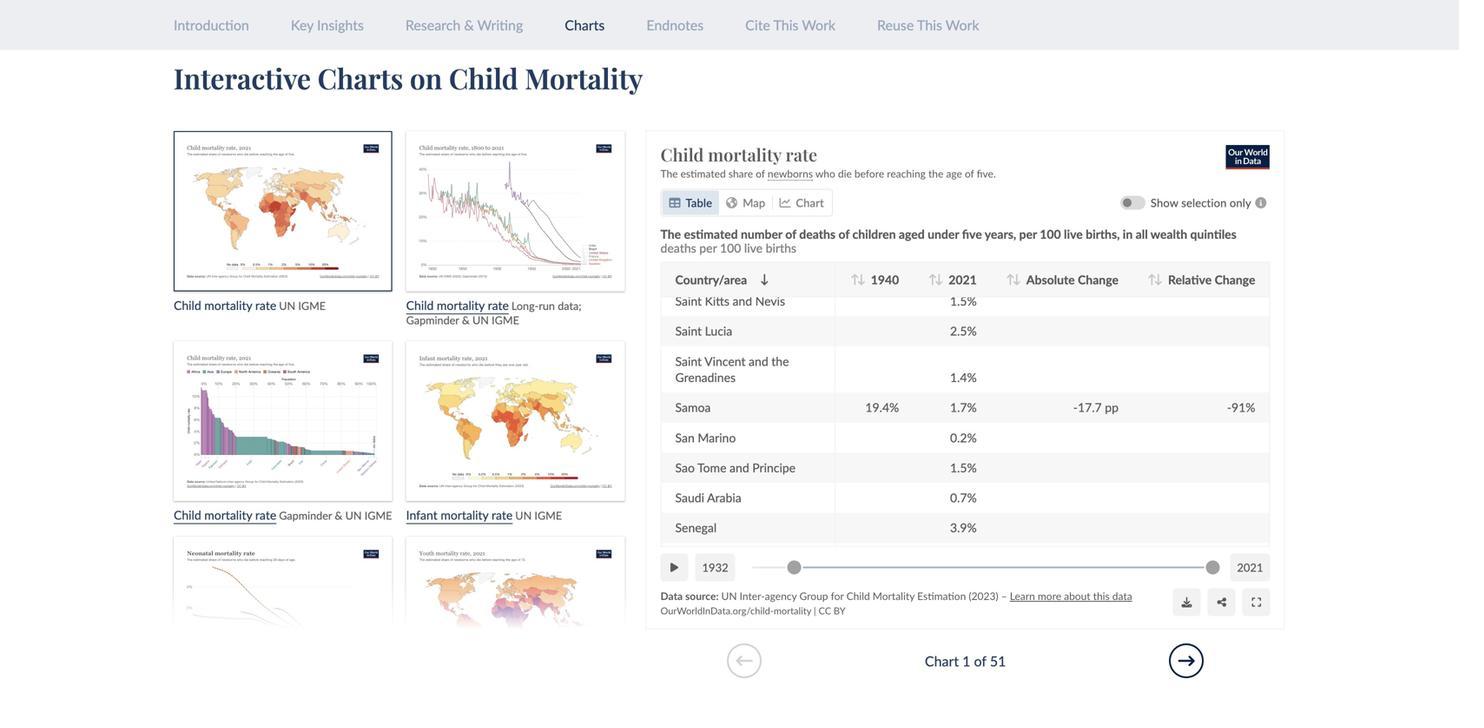 Task type: locate. For each thing, give the bounding box(es) containing it.
rate left 'un igme'
[[492, 508, 513, 523]]

1 change from the left
[[1078, 272, 1119, 287]]

mortality for gapminder & un igme
[[204, 508, 252, 523]]

100 up absolute
[[1040, 227, 1061, 242]]

research & writing
[[406, 17, 523, 33]]

1 horizontal spatial this
[[917, 17, 943, 33]]

data
[[1113, 590, 1133, 603]]

0 horizontal spatial arrow down long image
[[761, 274, 769, 286]]

un
[[473, 314, 489, 327], [345, 509, 362, 522], [515, 509, 532, 522], [722, 590, 737, 603]]

five.
[[977, 167, 996, 180]]

per
[[1020, 227, 1037, 242], [700, 241, 717, 255]]

deaths
[[800, 227, 836, 242], [661, 241, 697, 255]]

2 this from the left
[[917, 17, 943, 33]]

- for 91%
[[1228, 400, 1232, 415]]

the down table icon
[[661, 227, 681, 242]]

0 horizontal spatial arrow down long image
[[858, 274, 866, 286]]

3 arrow up long image from the left
[[1006, 274, 1015, 286]]

0 horizontal spatial charts
[[318, 60, 403, 97]]

senegal
[[676, 521, 717, 536]]

the estimated number of deaths of children aged under five years, per 100 live births, in all wealth quintiles deaths per 100 live births
[[661, 227, 1237, 255]]

2 vertical spatial &
[[335, 509, 343, 522]]

0 horizontal spatial per
[[700, 241, 717, 255]]

estimated down table
[[684, 227, 738, 242]]

2021
[[949, 272, 977, 287], [1238, 561, 1264, 575]]

chart
[[925, 653, 959, 670]]

deaths down chart
[[800, 227, 836, 242]]

live left births,
[[1064, 227, 1083, 242]]

100
[[1040, 227, 1061, 242], [720, 241, 741, 255]]

arrow up long image down "the estimated number of deaths of children aged under five years, per 100 live births, in all wealth quintiles deaths per 100 live births"
[[929, 274, 937, 286]]

table image
[[670, 197, 681, 209]]

estimated
[[681, 167, 726, 180], [684, 227, 738, 242]]

2 - from the left
[[1228, 400, 1232, 415]]

deaths down table icon
[[661, 241, 697, 255]]

charts right writing
[[565, 17, 605, 33]]

child
[[449, 60, 518, 97], [661, 143, 704, 166], [406, 298, 434, 313], [174, 508, 201, 523], [847, 590, 870, 603]]

un inside "long-run data; gapminder & un igme"
[[473, 314, 489, 327]]

0 horizontal spatial change
[[1078, 272, 1119, 287]]

arrow down long image
[[761, 274, 769, 286], [935, 274, 944, 286]]

1 arrow down long image from the left
[[858, 274, 866, 286]]

2 work from the left
[[946, 17, 980, 33]]

work right reuse
[[946, 17, 980, 33]]

2 vertical spatial child mortality rate
[[174, 508, 276, 523]]

nevis
[[756, 294, 786, 309]]

charts link
[[565, 17, 605, 33]]

2 saint from the top
[[676, 324, 702, 339]]

0 horizontal spatial this
[[774, 17, 799, 33]]

0 vertical spatial and
[[733, 294, 753, 309]]

work right cite
[[802, 17, 836, 33]]

saint inside saint vincent and the grenadines
[[676, 354, 702, 369]]

2021 up "expand" image
[[1238, 561, 1264, 575]]

1 saint from the top
[[676, 294, 702, 309]]

0 horizontal spatial gapminder
[[279, 509, 332, 522]]

1 1.5% from the top
[[951, 294, 977, 309]]

the
[[929, 167, 944, 180], [772, 354, 789, 369]]

the up table icon
[[661, 167, 678, 180]]

learn more about this data link
[[1010, 590, 1133, 603]]

1 the from the top
[[661, 167, 678, 180]]

child mortality rate
[[661, 143, 818, 166], [406, 298, 509, 313], [174, 508, 276, 523]]

this right cite
[[774, 17, 799, 33]]

1 horizontal spatial mortality
[[873, 590, 915, 603]]

estimated up table
[[681, 167, 726, 180]]

change right relative
[[1215, 272, 1256, 287]]

key insights link
[[291, 17, 364, 33]]

mortality
[[708, 143, 782, 166], [437, 298, 485, 313], [204, 508, 252, 523], [441, 508, 489, 523], [774, 605, 812, 617]]

0 vertical spatial child mortality rate
[[661, 143, 818, 166]]

1.5% up 0.7%
[[951, 461, 977, 475]]

1 vertical spatial 3.9%
[[951, 521, 977, 536]]

share nodes image
[[1217, 597, 1227, 608]]

0 horizontal spatial child mortality rate link
[[174, 341, 392, 523]]

writing
[[477, 17, 523, 33]]

key
[[291, 17, 314, 33]]

lucia
[[705, 324, 733, 339]]

live
[[1064, 227, 1083, 242], [745, 241, 763, 255]]

1.5% up 2.5%
[[951, 294, 977, 309]]

download image
[[1182, 597, 1193, 608]]

of left children
[[839, 227, 850, 242]]

0 vertical spatial 1.5%
[[951, 294, 977, 309]]

under
[[928, 227, 959, 242]]

and
[[733, 294, 753, 309], [749, 354, 769, 369], [730, 461, 750, 475]]

and right vincent
[[749, 354, 769, 369]]

igme
[[492, 314, 519, 327], [365, 509, 392, 522], [535, 509, 562, 522]]

1 vertical spatial 1.5%
[[951, 461, 977, 475]]

show
[[1151, 196, 1179, 210]]

1 vertical spatial child mortality rate
[[406, 298, 509, 313]]

cite
[[746, 17, 770, 33]]

0 vertical spatial saint
[[676, 294, 702, 309]]

map link
[[720, 191, 773, 215]]

3 saint from the top
[[676, 354, 702, 369]]

1 horizontal spatial charts
[[565, 17, 605, 33]]

2 the from the top
[[661, 227, 681, 242]]

and right kitts
[[733, 294, 753, 309]]

die
[[838, 167, 852, 180]]

per up country/area
[[700, 241, 717, 255]]

circle info image
[[1252, 197, 1271, 209]]

map
[[743, 196, 766, 210]]

saint left lucia
[[676, 324, 702, 339]]

key insights
[[291, 17, 364, 33]]

interactive charts on child mortality
[[174, 60, 643, 97]]

0 horizontal spatial mortality
[[525, 60, 643, 97]]

per right years,
[[1020, 227, 1037, 242]]

1 horizontal spatial child mortality rate
[[406, 298, 509, 313]]

who
[[816, 167, 836, 180]]

1 vertical spatial charts
[[318, 60, 403, 97]]

group
[[800, 590, 829, 603]]

1 vertical spatial the
[[661, 227, 681, 242]]

1 vertical spatial and
[[749, 354, 769, 369]]

0 horizontal spatial work
[[802, 17, 836, 33]]

saint lucia
[[676, 324, 733, 339]]

quintiles
[[1191, 227, 1237, 242]]

1 horizontal spatial per
[[1020, 227, 1037, 242]]

charts
[[565, 17, 605, 33], [318, 60, 403, 97]]

arrow down long image left 1940
[[858, 274, 866, 286]]

relative change
[[1169, 272, 1256, 287]]

1 vertical spatial saint
[[676, 324, 702, 339]]

1 vertical spatial the
[[772, 354, 789, 369]]

this right reuse
[[917, 17, 943, 33]]

tome
[[698, 461, 727, 475]]

change down births,
[[1078, 272, 1119, 287]]

1 horizontal spatial child mortality rate link
[[406, 131, 625, 313]]

1 horizontal spatial gapminder
[[406, 314, 459, 327]]

the estimated share of
[[661, 167, 768, 180]]

0 horizontal spatial child mortality rate
[[174, 508, 276, 523]]

arrow down long image for relative change
[[1155, 274, 1163, 286]]

of right 1
[[974, 653, 987, 670]]

arrow up long image
[[851, 274, 859, 286], [929, 274, 937, 286], [1006, 274, 1015, 286], [1148, 274, 1157, 286]]

go to previous slide image
[[736, 653, 753, 670]]

1 horizontal spatial arrow down long image
[[935, 274, 944, 286]]

2 horizontal spatial arrow down long image
[[1155, 274, 1163, 286]]

0 vertical spatial gapminder
[[406, 314, 459, 327]]

number
[[741, 227, 783, 242]]

2 change from the left
[[1215, 272, 1256, 287]]

&
[[464, 17, 474, 33], [462, 314, 470, 327], [335, 509, 343, 522]]

table link
[[663, 191, 720, 215]]

(2023)
[[969, 590, 999, 603]]

gapminder
[[406, 314, 459, 327], [279, 509, 332, 522]]

3 arrow down long image from the left
[[1155, 274, 1163, 286]]

rate for gapminder & un igme
[[255, 508, 276, 523]]

igme inside "long-run data; gapminder & un igme"
[[492, 314, 519, 327]]

arrow up long image left absolute
[[1006, 274, 1015, 286]]

3.9% down 0.7%
[[951, 521, 977, 536]]

1.5% for sao tome and principe
[[951, 461, 977, 475]]

saint kitts and nevis
[[676, 294, 786, 309]]

& for research & writing
[[464, 17, 474, 33]]

mortality left estimation
[[873, 590, 915, 603]]

rate left long-
[[488, 298, 509, 313]]

0 vertical spatial 2021
[[949, 272, 977, 287]]

estimated inside "the estimated number of deaths of children aged under five years, per 100 live births, in all wealth quintiles deaths per 100 live births"
[[684, 227, 738, 242]]

cite this work
[[746, 17, 836, 33]]

1.5% for saint kitts and nevis
[[951, 294, 977, 309]]

1 horizontal spatial arrow down long image
[[1013, 274, 1022, 286]]

arrow up long image left relative
[[1148, 274, 1157, 286]]

live left births
[[745, 241, 763, 255]]

source:
[[686, 590, 719, 603]]

mortality for long-run data; gapminder & un igme
[[437, 298, 485, 313]]

1 horizontal spatial change
[[1215, 272, 1256, 287]]

and right tome
[[730, 461, 750, 475]]

3.9% down "the estimated number of deaths of children aged under five years, per 100 live births, in all wealth quintiles deaths per 100 live births"
[[951, 264, 977, 278]]

saint for saint kitts and nevis
[[676, 294, 702, 309]]

1 vertical spatial mortality
[[873, 590, 915, 603]]

2 arrow up long image from the left
[[929, 274, 937, 286]]

child mortality rate link for long-run data; gapminder & un igme
[[406, 131, 625, 313]]

arrow down long image left absolute
[[1013, 274, 1022, 286]]

expand image
[[1252, 597, 1261, 608]]

1 horizontal spatial 100
[[1040, 227, 1061, 242]]

of right age
[[965, 167, 974, 180]]

0 vertical spatial the
[[661, 167, 678, 180]]

the inside "the estimated number of deaths of children aged under five years, per 100 live births, in all wealth quintiles deaths per 100 live births"
[[661, 227, 681, 242]]

reuse this work
[[877, 17, 980, 33]]

0 vertical spatial the
[[929, 167, 944, 180]]

rate
[[786, 143, 818, 166], [488, 298, 509, 313], [255, 508, 276, 523], [492, 508, 513, 523]]

2 arrow down long image from the left
[[1013, 274, 1022, 286]]

0 horizontal spatial the
[[772, 354, 789, 369]]

arrow up long image for 1940
[[851, 274, 859, 286]]

gapminder & un igme
[[279, 509, 392, 522]]

only
[[1230, 196, 1252, 210]]

1 work from the left
[[802, 17, 836, 33]]

1 horizontal spatial 2021
[[1238, 561, 1264, 575]]

saint up grenadines
[[676, 354, 702, 369]]

introduction
[[174, 17, 249, 33]]

rate left the gapminder & un igme
[[255, 508, 276, 523]]

1 3.9% from the top
[[951, 264, 977, 278]]

child mortality rate for gapminder & un igme
[[174, 508, 276, 523]]

arrow down long image
[[858, 274, 866, 286], [1013, 274, 1022, 286], [1155, 274, 1163, 286]]

long-
[[512, 299, 539, 312]]

chart
[[796, 196, 824, 210]]

0 horizontal spatial 2021
[[949, 272, 977, 287]]

1 this from the left
[[774, 17, 799, 33]]

research
[[406, 17, 461, 33]]

the right vincent
[[772, 354, 789, 369]]

2 horizontal spatial child mortality rate link
[[661, 143, 1271, 166]]

table
[[686, 196, 713, 210]]

ourworldindata.org/child-mortality link
[[661, 605, 812, 617]]

1 horizontal spatial work
[[946, 17, 980, 33]]

0 vertical spatial 3.9%
[[951, 264, 977, 278]]

- for 17.7 pp
[[1074, 400, 1078, 415]]

the left age
[[929, 167, 944, 180]]

cc
[[819, 605, 832, 617]]

earth americas image
[[727, 197, 738, 209]]

before
[[855, 167, 885, 180]]

saint for saint lucia
[[676, 324, 702, 339]]

data source: un inter-agency group for child mortality estimation (2023) – learn more about this data
[[661, 590, 1133, 603]]

-
[[1074, 400, 1078, 415], [1228, 400, 1232, 415]]

infant
[[406, 508, 438, 523]]

0 vertical spatial &
[[464, 17, 474, 33]]

0 vertical spatial estimated
[[681, 167, 726, 180]]

arrow down long image left relative
[[1155, 274, 1163, 286]]

grenadines
[[676, 370, 736, 385]]

san marino
[[676, 430, 736, 445]]

marino
[[698, 430, 736, 445]]

and inside saint vincent and the grenadines
[[749, 354, 769, 369]]

0 horizontal spatial 100
[[720, 241, 741, 255]]

mortality
[[525, 60, 643, 97], [873, 590, 915, 603]]

1 horizontal spatial -
[[1228, 400, 1232, 415]]

san
[[676, 430, 695, 445]]

1 horizontal spatial igme
[[492, 314, 519, 327]]

2 vertical spatial and
[[730, 461, 750, 475]]

samoa
[[676, 400, 711, 415]]

1 arrow up long image from the left
[[851, 274, 859, 286]]

rate inside infant mortality rate "link"
[[492, 508, 513, 523]]

1 - from the left
[[1074, 400, 1078, 415]]

2 1.5% from the top
[[951, 461, 977, 475]]

change
[[1078, 272, 1119, 287], [1215, 272, 1256, 287]]

& inside "long-run data; gapminder & un igme"
[[462, 314, 470, 327]]

4 arrow up long image from the left
[[1148, 274, 1157, 286]]

arrow down long image up 'nevis'
[[761, 274, 769, 286]]

0 horizontal spatial -
[[1074, 400, 1078, 415]]

1 horizontal spatial the
[[929, 167, 944, 180]]

100 up country/area
[[720, 241, 741, 255]]

work for cite this work
[[802, 17, 836, 33]]

1 vertical spatial &
[[462, 314, 470, 327]]

arrow up long image left 1940
[[851, 274, 859, 286]]

reuse this work link
[[877, 17, 980, 33]]

sao tome and principe
[[676, 461, 796, 475]]

arrow down long image down "the estimated number of deaths of children aged under five years, per 100 live births, in all wealth quintiles deaths per 100 live births"
[[935, 274, 944, 286]]

saint left kitts
[[676, 294, 702, 309]]

1 vertical spatial estimated
[[684, 227, 738, 242]]

2 vertical spatial saint
[[676, 354, 702, 369]]

0 vertical spatial mortality
[[525, 60, 643, 97]]

un igme
[[515, 509, 562, 522]]

mortality down charts link
[[525, 60, 643, 97]]

2021 down "the estimated number of deaths of children aged under five years, per 100 live births, in all wealth quintiles deaths per 100 live births"
[[949, 272, 977, 287]]

interactive
[[174, 60, 311, 97]]

charts down insights
[[318, 60, 403, 97]]



Task type: vqa. For each thing, say whether or not it's contained in the screenshot.
top distribution
no



Task type: describe. For each thing, give the bounding box(es) containing it.
child mortality rate link for gapminder & un igme
[[174, 341, 392, 523]]

in
[[1123, 227, 1133, 242]]

0 horizontal spatial igme
[[365, 509, 392, 522]]

work for reuse this work
[[946, 17, 980, 33]]

infant mortality rate
[[406, 508, 513, 523]]

long-run data; gapminder & un igme
[[406, 299, 582, 327]]

91%
[[1232, 400, 1256, 415]]

0 vertical spatial charts
[[565, 17, 605, 33]]

saint for saint vincent and the grenadines
[[676, 354, 702, 369]]

& for gapminder & un igme
[[335, 509, 343, 522]]

chart 1 of 51
[[925, 653, 1006, 670]]

change for absolute change
[[1078, 272, 1119, 287]]

arrow down long image for absolute change
[[1013, 274, 1022, 286]]

the for the estimated share of
[[661, 167, 678, 180]]

data;
[[558, 299, 582, 312]]

|
[[814, 605, 817, 617]]

of right the number
[[786, 227, 797, 242]]

reaching
[[887, 167, 926, 180]]

1
[[963, 653, 971, 670]]

chart line image
[[780, 197, 791, 209]]

saudi
[[676, 491, 705, 505]]

go to next slide image
[[1178, 653, 1195, 670]]

and for vincent
[[749, 354, 769, 369]]

1 horizontal spatial live
[[1064, 227, 1083, 242]]

2 horizontal spatial igme
[[535, 509, 562, 522]]

arabia
[[707, 491, 742, 505]]

0 horizontal spatial live
[[745, 241, 763, 255]]

19.4%
[[866, 400, 900, 415]]

rate for long-run data; gapminder & un igme
[[488, 298, 509, 313]]

infant mortality rate link
[[406, 341, 625, 523]]

endnotes link
[[647, 17, 704, 33]]

this for cite
[[774, 17, 799, 33]]

1932
[[703, 561, 729, 575]]

rate up who
[[786, 143, 818, 166]]

kitts
[[705, 294, 730, 309]]

by
[[834, 605, 846, 617]]

–
[[1002, 590, 1008, 603]]

the for the estimated number of deaths of children aged under five years, per 100 live births, in all wealth quintiles deaths per 100 live births
[[661, 227, 681, 242]]

gapminder inside "long-run data; gapminder & un igme"
[[406, 314, 459, 327]]

1940
[[871, 272, 900, 287]]

cc by link
[[819, 605, 846, 617]]

aged
[[899, 227, 925, 242]]

principe
[[753, 461, 796, 475]]

saudi arabia
[[676, 491, 742, 505]]

this for reuse
[[917, 17, 943, 33]]

births,
[[1086, 227, 1120, 242]]

1 horizontal spatial deaths
[[800, 227, 836, 242]]

arrow up long image for 2021
[[929, 274, 937, 286]]

sao
[[676, 461, 695, 475]]

play image
[[671, 563, 679, 573]]

run
[[539, 299, 555, 312]]

and for kitts
[[733, 294, 753, 309]]

births
[[766, 241, 797, 255]]

about
[[1064, 590, 1091, 603]]

chart link
[[773, 191, 831, 215]]

wealth
[[1151, 227, 1188, 242]]

country/area
[[676, 272, 747, 287]]

mortality for un igme
[[441, 508, 489, 523]]

ourworldindata.org/child-
[[661, 605, 774, 617]]

1.4%
[[951, 370, 977, 385]]

estimated for number
[[684, 227, 738, 242]]

arrow up long image for relative change
[[1148, 274, 1157, 286]]

vincent
[[705, 354, 746, 369]]

research & writing link
[[406, 17, 523, 33]]

2.5%
[[951, 324, 977, 339]]

introduction link
[[174, 17, 249, 33]]

endnotes
[[647, 17, 704, 33]]

five
[[962, 227, 982, 242]]

who die before reaching the age of five.
[[813, 167, 996, 180]]

of right 'share'
[[756, 167, 765, 180]]

1 arrow down long image from the left
[[761, 274, 769, 286]]

1 vertical spatial gapminder
[[279, 509, 332, 522]]

learn
[[1010, 590, 1036, 603]]

absolute change
[[1027, 272, 1119, 287]]

child mortality rate for long-run data; gapminder & un igme
[[406, 298, 509, 313]]

insights
[[317, 17, 364, 33]]

and for tome
[[730, 461, 750, 475]]

children
[[853, 227, 896, 242]]

1 vertical spatial 2021
[[1238, 561, 1264, 575]]

-17.7 pp
[[1074, 400, 1119, 415]]

51
[[990, 653, 1006, 670]]

serbia
[[676, 551, 709, 566]]

0.7%
[[951, 491, 977, 505]]

estimation
[[918, 590, 966, 603]]

relative
[[1169, 272, 1212, 287]]

2 arrow down long image from the left
[[935, 274, 944, 286]]

all
[[1136, 227, 1148, 242]]

show selection only
[[1151, 196, 1252, 210]]

1.7%
[[951, 400, 977, 415]]

arrow down long image for 1940
[[858, 274, 866, 286]]

this
[[1094, 590, 1110, 603]]

change for relative change
[[1215, 272, 1256, 287]]

0 horizontal spatial deaths
[[661, 241, 697, 255]]

share
[[729, 167, 753, 180]]

rate for un igme
[[492, 508, 513, 523]]

arrow up long image for absolute change
[[1006, 274, 1015, 286]]

2 3.9% from the top
[[951, 521, 977, 536]]

the inside saint vincent and the grenadines
[[772, 354, 789, 369]]

selection
[[1182, 196, 1227, 210]]

inter-
[[740, 590, 765, 603]]

years,
[[985, 227, 1017, 242]]

saint vincent and the grenadines
[[676, 354, 789, 385]]

on
[[410, 60, 442, 97]]

data
[[661, 590, 683, 603]]

cite this work link
[[746, 17, 836, 33]]

estimated for share
[[681, 167, 726, 180]]

2 horizontal spatial child mortality rate
[[661, 143, 818, 166]]

agency
[[765, 590, 797, 603]]

-91%
[[1228, 400, 1256, 415]]

reuse
[[877, 17, 914, 33]]



